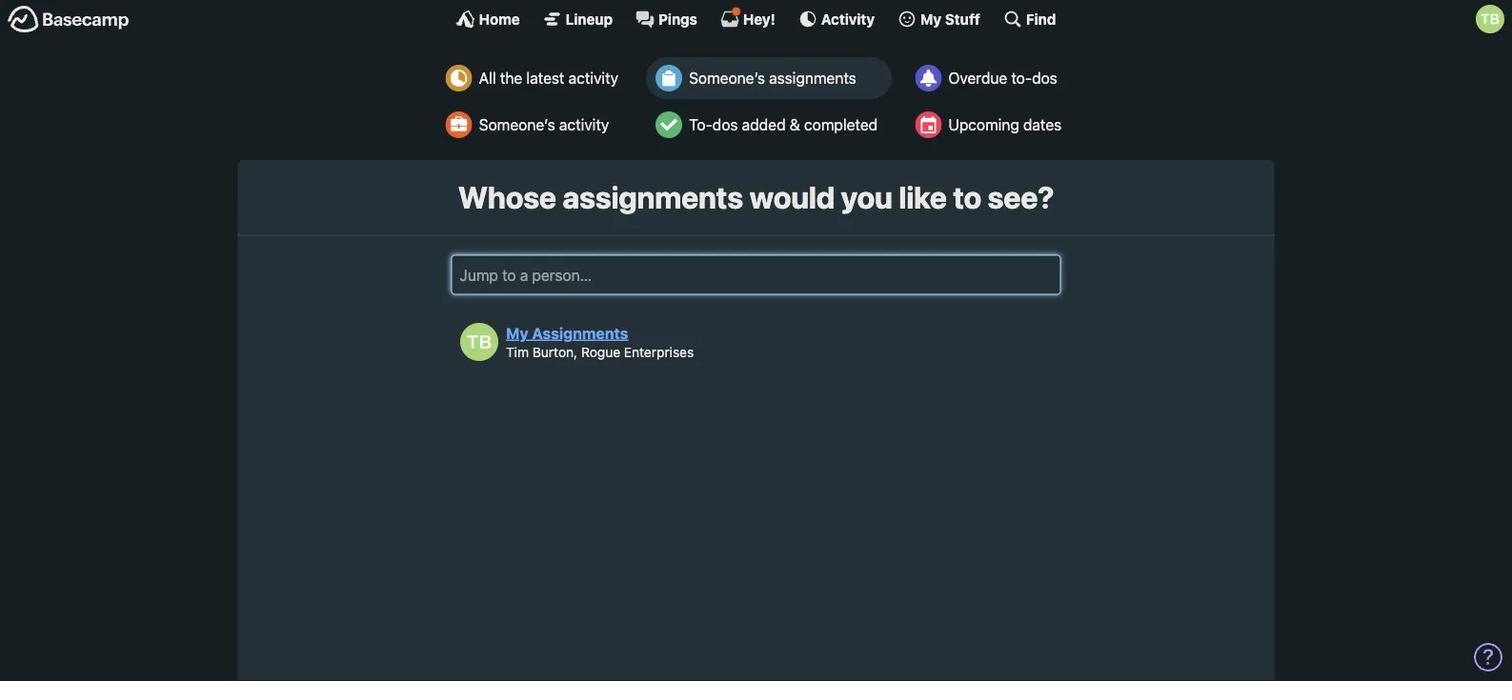 Task type: locate. For each thing, give the bounding box(es) containing it.
assignments for whose
[[563, 179, 743, 215]]

overdue to-dos
[[949, 69, 1058, 87]]

home link
[[456, 10, 520, 29]]

todo image
[[656, 112, 682, 138]]

pings
[[659, 10, 698, 27]]

to-
[[1011, 69, 1032, 87]]

assignments
[[532, 324, 628, 342]]

hey!
[[743, 10, 776, 27]]

whose assignments would you like to see?
[[458, 179, 1054, 215]]

someone's up to-
[[689, 69, 765, 87]]

0 vertical spatial assignments
[[769, 69, 856, 87]]

switch accounts image
[[8, 5, 130, 34]]

lineup
[[566, 10, 613, 27]]

1 vertical spatial someone's
[[479, 116, 555, 134]]

0 horizontal spatial assignments
[[563, 179, 743, 215]]

assignments for someone's
[[769, 69, 856, 87]]

tim
[[506, 344, 529, 360]]

1 horizontal spatial someone's
[[689, 69, 765, 87]]

1 vertical spatial dos
[[713, 116, 738, 134]]

added
[[742, 116, 786, 134]]

0 horizontal spatial my
[[506, 324, 528, 342]]

activity
[[569, 69, 618, 87], [559, 116, 609, 134]]

0 vertical spatial activity
[[569, 69, 618, 87]]

latest
[[527, 69, 565, 87]]

to-dos added & completed link
[[646, 104, 892, 146]]

dates
[[1024, 116, 1062, 134]]

dos
[[1032, 69, 1058, 87], [713, 116, 738, 134]]

you
[[841, 179, 893, 215]]

my
[[921, 10, 942, 27], [506, 324, 528, 342]]

my for assignments
[[506, 324, 528, 342]]

1 vertical spatial activity
[[559, 116, 609, 134]]

dos left added
[[713, 116, 738, 134]]

0 vertical spatial my
[[921, 10, 942, 27]]

person report image
[[446, 112, 472, 138]]

activity report image
[[446, 65, 472, 91]]

0 vertical spatial dos
[[1032, 69, 1058, 87]]

main element
[[0, 0, 1512, 37]]

0 horizontal spatial dos
[[713, 116, 738, 134]]

overdue to-dos link
[[906, 57, 1076, 99]]

someone's
[[689, 69, 765, 87], [479, 116, 555, 134]]

assignments down todo icon
[[563, 179, 743, 215]]

my up the tim
[[506, 324, 528, 342]]

0 horizontal spatial someone's
[[479, 116, 555, 134]]

activity link
[[798, 10, 875, 29]]

1 horizontal spatial assignments
[[769, 69, 856, 87]]

1 vertical spatial assignments
[[563, 179, 743, 215]]

activity down all the latest activity
[[559, 116, 609, 134]]

my left the "stuff"
[[921, 10, 942, 27]]

0 vertical spatial someone's
[[689, 69, 765, 87]]

like
[[899, 179, 947, 215]]

my inside popup button
[[921, 10, 942, 27]]

find button
[[1003, 10, 1056, 29]]

find
[[1026, 10, 1056, 27]]

to-dos added & completed
[[689, 116, 878, 134]]

hey! button
[[720, 7, 776, 29]]

someone's activity
[[479, 116, 609, 134]]

assignments
[[769, 69, 856, 87], [563, 179, 743, 215]]

assignments up the &
[[769, 69, 856, 87]]

lineup link
[[543, 10, 613, 29]]

someone's down the
[[479, 116, 555, 134]]

my inside the my assignments tim burton,        rogue enterprises
[[506, 324, 528, 342]]

to-
[[689, 116, 713, 134]]

activity right latest
[[569, 69, 618, 87]]

1 vertical spatial my
[[506, 324, 528, 342]]

completed
[[804, 116, 878, 134]]

dos up the dates
[[1032, 69, 1058, 87]]

someone's for someone's assignments
[[689, 69, 765, 87]]

1 horizontal spatial my
[[921, 10, 942, 27]]



Task type: vqa. For each thing, say whether or not it's contained in the screenshot.
would
yes



Task type: describe. For each thing, give the bounding box(es) containing it.
my assignments tim burton,        rogue enterprises
[[506, 324, 694, 360]]

the
[[500, 69, 523, 87]]

see?
[[988, 179, 1054, 215]]

my stuff button
[[898, 10, 981, 29]]

all the latest activity link
[[436, 57, 633, 99]]

enterprises
[[624, 344, 694, 360]]

someone's assignments link
[[646, 57, 892, 99]]

burton,
[[533, 344, 578, 360]]

overdue
[[949, 69, 1007, 87]]

whose
[[458, 179, 556, 215]]

schedule image
[[915, 112, 942, 138]]

upcoming
[[949, 116, 1020, 134]]

would
[[750, 179, 835, 215]]

all
[[479, 69, 496, 87]]

stuff
[[945, 10, 981, 27]]

upcoming dates link
[[906, 104, 1076, 146]]

tim burton, rogue enterprises image
[[460, 323, 499, 361]]

Jump to a person… text field
[[451, 255, 1061, 295]]

pings button
[[636, 10, 698, 29]]

home
[[479, 10, 520, 27]]

to
[[953, 179, 982, 215]]

activity
[[821, 10, 875, 27]]

tim burton image
[[1476, 5, 1505, 33]]

my stuff
[[921, 10, 981, 27]]

1 horizontal spatial dos
[[1032, 69, 1058, 87]]

someone's assignments
[[689, 69, 856, 87]]

someone's activity link
[[436, 104, 633, 146]]

all the latest activity
[[479, 69, 618, 87]]

&
[[790, 116, 800, 134]]

rogue
[[581, 344, 621, 360]]

upcoming dates
[[949, 116, 1062, 134]]

my for stuff
[[921, 10, 942, 27]]

reports image
[[915, 65, 942, 91]]

assignment image
[[656, 65, 682, 91]]

someone's for someone's activity
[[479, 116, 555, 134]]



